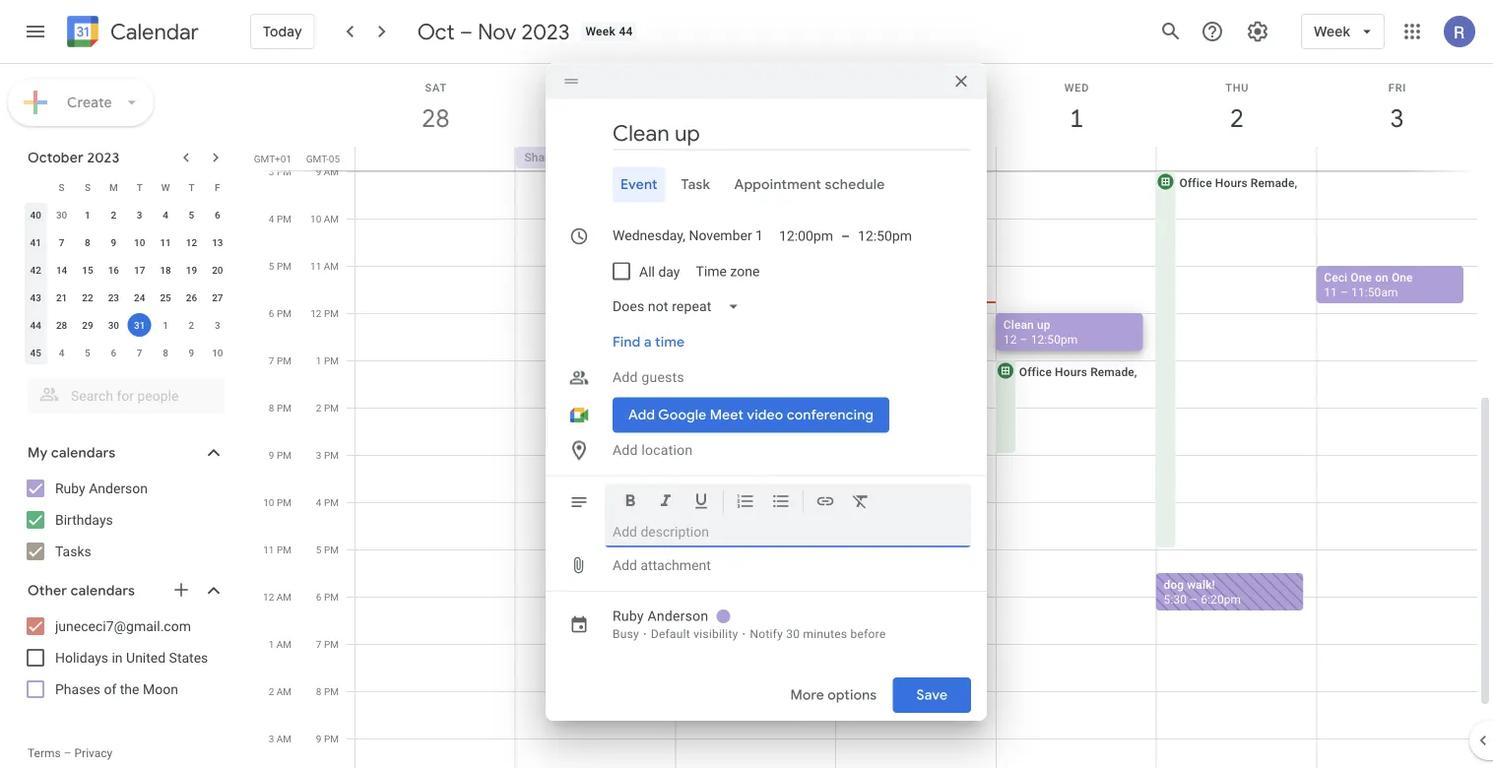 Task type: describe. For each thing, give the bounding box(es) containing it.
am for 9 am
[[324, 166, 339, 177]]

wed
[[1065, 81, 1090, 94]]

to element
[[841, 228, 851, 244]]

4:30
[[844, 545, 867, 559]]

november 3 element
[[206, 313, 229, 337]]

office hours remade
[[859, 176, 975, 190]]

gmt+01
[[254, 153, 292, 165]]

f
[[215, 181, 220, 193]]

am for 10 am
[[324, 213, 339, 225]]

november 4 element
[[50, 341, 73, 365]]

numbered list image
[[736, 491, 756, 514]]

9 down gmt-
[[316, 166, 321, 177]]

office inside button
[[859, 176, 892, 190]]

3 down 2 pm
[[316, 449, 322, 461]]

hours down 2 link
[[1216, 176, 1248, 190]]

1 s from the left
[[59, 181, 65, 193]]

12 element
[[180, 231, 203, 254]]

4 left 'november 5' element
[[59, 347, 64, 359]]

add attachment button
[[605, 548, 719, 583]]

row containing 45
[[23, 339, 231, 367]]

italic image
[[656, 491, 676, 514]]

row inside grid
[[347, 147, 1494, 170]]

0 horizontal spatial office hours remade ,
[[699, 223, 820, 237]]

8 left the november 9 element
[[163, 347, 168, 359]]

6 left november 7 element
[[111, 347, 116, 359]]

pm right 1 am
[[324, 638, 339, 650]]

anderson inside 'my calendars' list
[[89, 480, 148, 497]]

time
[[696, 263, 727, 280]]

event
[[621, 176, 658, 194]]

1 for 1 pending task
[[864, 151, 871, 165]]

row containing 40
[[23, 201, 231, 229]]

insert link image
[[816, 491, 836, 514]]

18 element
[[154, 258, 177, 282]]

7 right november 10 element
[[269, 355, 274, 367]]

party 2pm ,
[[865, 412, 895, 441]]

1 for 1 pm
[[316, 355, 322, 367]]

pm right 3 am at bottom
[[324, 733, 339, 745]]

pm left 2 pm
[[277, 402, 292, 414]]

day
[[659, 263, 680, 280]]

appointment schedule
[[734, 176, 885, 194]]

23 element
[[102, 286, 125, 309]]

after
[[882, 578, 907, 592]]

location
[[642, 442, 693, 459]]

8 left 2 pm
[[269, 402, 274, 414]]

25 element
[[154, 286, 177, 309]]

19 element
[[180, 258, 203, 282]]

2pm
[[865, 427, 889, 441]]

add for add location
[[613, 442, 638, 459]]

september 30 element
[[50, 203, 73, 227]]

2 for november 2 element on the top left of the page
[[189, 319, 194, 331]]

0 vertical spatial 5 pm
[[269, 260, 292, 272]]

am for 12 am
[[277, 591, 292, 603]]

31, today element
[[128, 313, 151, 337]]

my calendars button
[[4, 437, 244, 469]]

18
[[160, 264, 171, 276]]

1 pending task
[[864, 151, 942, 165]]

november 6 element
[[102, 341, 125, 365]]

12 for 12 am
[[263, 591, 274, 603]]

1 horizontal spatial 5 pm
[[316, 544, 339, 556]]

12 for 12 pm
[[311, 307, 322, 319]]

0 horizontal spatial 4 pm
[[269, 213, 292, 225]]

pm right 2 am
[[324, 686, 339, 698]]

2 for 2 am
[[269, 686, 274, 698]]

9 am
[[316, 166, 339, 177]]

pm left the 12 pm at the top of page
[[277, 307, 292, 319]]

Add title text field
[[613, 119, 972, 148]]

time
[[655, 334, 685, 351]]

remade inside button
[[931, 176, 975, 190]]

12 for 12
[[186, 236, 197, 248]]

7 right the november 6 element
[[137, 347, 142, 359]]

1 link
[[1055, 96, 1100, 141]]

3 down 2 am
[[269, 733, 274, 745]]

9 up the "10 pm"
[[269, 449, 274, 461]]

november 7 element
[[128, 341, 151, 365]]

20
[[212, 264, 223, 276]]

16 element
[[102, 258, 125, 282]]

hours inside button
[[895, 176, 928, 190]]

all day
[[639, 263, 680, 280]]

visibility
[[694, 628, 739, 641]]

before
[[851, 628, 886, 641]]

pm up 2 pm
[[324, 355, 339, 367]]

calendar element
[[63, 12, 199, 55]]

2 one from the left
[[1392, 270, 1414, 284]]

other calendars
[[28, 582, 135, 600]]

phases
[[55, 681, 101, 698]]

formatting options toolbar
[[605, 484, 972, 526]]

1 vertical spatial 8 pm
[[316, 686, 339, 698]]

2 pm
[[316, 402, 339, 414]]

30 for 30 element
[[108, 319, 119, 331]]

11 am
[[310, 260, 339, 272]]

ruby anderson inside 'my calendars' list
[[55, 480, 148, 497]]

default
[[651, 628, 691, 641]]

17 element
[[128, 258, 151, 282]]

main drawer image
[[24, 20, 47, 43]]

6 up 13 element
[[215, 209, 220, 221]]

time zone
[[696, 263, 760, 280]]

3 up 10 "element"
[[137, 209, 142, 221]]

31
[[134, 319, 145, 331]]

walk!
[[1188, 578, 1216, 592]]

add guests
[[613, 370, 685, 386]]

22 element
[[76, 286, 99, 309]]

1 pm
[[316, 355, 339, 367]]

tasks
[[55, 543, 91, 560]]

10 for 10 pm
[[263, 497, 274, 508]]

row group inside october 2023 grid
[[23, 201, 231, 367]]

dog sitting
[[703, 151, 761, 165]]

1 vertical spatial 3 pm
[[316, 449, 339, 461]]

30 element
[[102, 313, 125, 337]]

6 right '12 am'
[[316, 591, 322, 603]]

15 element
[[76, 258, 99, 282]]

1 vertical spatial anderson
[[648, 608, 709, 625]]

terms
[[28, 747, 61, 761]]

10 for 10 am
[[310, 213, 321, 225]]

ceci
[[1325, 270, 1348, 284]]

0 horizontal spatial 9 pm
[[269, 449, 292, 461]]

4 up 11 element
[[163, 209, 168, 221]]

bulleted list image
[[772, 491, 791, 514]]

holidays
[[55, 650, 108, 666]]

22
[[82, 292, 93, 303]]

– right oct
[[460, 18, 473, 45]]

phases of the moon
[[55, 681, 178, 698]]

11:50am
[[1352, 285, 1399, 299]]

2 horizontal spatial office hours remade ,
[[1180, 176, 1301, 190]]

busy
[[613, 628, 639, 641]]

-
[[874, 531, 878, 544]]

1 horizontal spatial 6 pm
[[316, 591, 339, 603]]

9 left november 10 element
[[189, 347, 194, 359]]

am for 3 am
[[277, 733, 292, 745]]

roadhouse
[[924, 593, 984, 606]]

my calendars
[[28, 444, 116, 462]]

pm left 10 am
[[277, 213, 292, 225]]

dinner
[[844, 578, 879, 592]]

moon
[[143, 681, 178, 698]]

28 inside row group
[[56, 319, 67, 331]]

11 for 11 am
[[310, 260, 321, 272]]

0 vertical spatial 2023
[[522, 18, 570, 45]]

other calendars button
[[4, 575, 244, 607]]

24
[[134, 292, 145, 303]]

birthdays
[[55, 512, 113, 528]]

other
[[28, 582, 67, 600]]

26 element
[[180, 286, 203, 309]]

4 right the "10 pm"
[[316, 497, 322, 508]]

office hours remade button
[[835, 170, 983, 455]]

pm down 1 pm
[[324, 402, 339, 414]]

4 cell from the left
[[1317, 147, 1477, 170]]

dinner after the after-party 5:30pm , texas roadhouse
[[844, 578, 988, 606]]

week button
[[1302, 8, 1385, 55]]

pm up the 11 pm
[[277, 497, 292, 508]]

calendars for other calendars
[[71, 582, 135, 600]]

remove formatting image
[[851, 491, 871, 514]]

hours down 12:50pm
[[1055, 365, 1088, 379]]

1 one from the left
[[1351, 270, 1373, 284]]

pending
[[874, 151, 916, 165]]

– right the terms
[[64, 747, 71, 761]]

1 vertical spatial ruby
[[613, 608, 644, 625]]

task button
[[674, 167, 719, 202]]

thu
[[1226, 81, 1250, 94]]

dog
[[703, 151, 724, 165]]

, inside party 2pm ,
[[889, 427, 892, 441]]

pm right the 11 pm
[[324, 544, 339, 556]]

add guests button
[[605, 360, 972, 396]]

appointment schedule button
[[727, 167, 893, 202]]

1 inside wed 1
[[1069, 102, 1083, 134]]

1 for november 1 'element'
[[163, 319, 168, 331]]

10 for november 10 element
[[212, 347, 223, 359]]

after
[[844, 531, 871, 544]]

28 element
[[50, 313, 73, 337]]

Start date text field
[[613, 224, 764, 248]]

week for week
[[1315, 23, 1351, 40]]

add other calendars image
[[171, 580, 191, 600]]

2 link
[[1215, 96, 1260, 141]]

october 2023
[[28, 149, 120, 167]]

november 9 element
[[180, 341, 203, 365]]

10 element
[[128, 231, 151, 254]]

2 horizontal spatial 30
[[787, 628, 800, 641]]

20 element
[[206, 258, 229, 282]]

15
[[82, 264, 93, 276]]

30 for september 30 "element"
[[56, 209, 67, 221]]

the for after
[[910, 578, 927, 592]]

3 link
[[1375, 96, 1420, 141]]

a
[[644, 334, 652, 351]]

party inside party 2pm ,
[[865, 412, 894, 426]]

1 right september 30 "element"
[[85, 209, 90, 221]]

my
[[28, 444, 48, 462]]

4 left 10 am
[[269, 213, 274, 225]]

13
[[212, 236, 223, 248]]

wed 1
[[1065, 81, 1090, 134]]

row containing 44
[[23, 311, 231, 339]]

hours up zone
[[735, 223, 767, 237]]

fri
[[1389, 81, 1407, 94]]

pm down 2 pm
[[324, 449, 339, 461]]

default visibility
[[651, 628, 739, 641]]

week for week 44
[[586, 25, 616, 38]]

pm down the "10 pm"
[[277, 544, 292, 556]]

7 right 41
[[59, 236, 64, 248]]

9 right 3 am at bottom
[[316, 733, 322, 745]]

pm up the "10 pm"
[[277, 449, 292, 461]]

tab list containing event
[[562, 167, 972, 202]]

october
[[28, 149, 84, 167]]

thu 2
[[1226, 81, 1250, 134]]

1 vertical spatial 7 pm
[[316, 638, 339, 650]]



Task type: vqa. For each thing, say whether or not it's contained in the screenshot.


Task type: locate. For each thing, give the bounding box(es) containing it.
12 right 11 element
[[186, 236, 197, 248]]

november 5 element
[[76, 341, 99, 365]]

0 horizontal spatial anderson
[[89, 480, 148, 497]]

0 vertical spatial add
[[613, 370, 638, 386]]

Search for people text field
[[39, 378, 213, 414]]

ruby anderson up default
[[613, 608, 709, 625]]

28 left 29
[[56, 319, 67, 331]]

after-
[[930, 578, 960, 592]]

attachment
[[641, 557, 711, 574]]

1 right 31, today element
[[163, 319, 168, 331]]

cell down 2 link
[[1157, 147, 1317, 170]]

1 horizontal spatial 7 pm
[[316, 638, 339, 650]]

one right 'on'
[[1392, 270, 1414, 284]]

10 for 10 "element"
[[134, 236, 145, 248]]

10 up 11 am
[[310, 213, 321, 225]]

5 pm left 11 am
[[269, 260, 292, 272]]

2 right november 1 'element'
[[189, 319, 194, 331]]

13 element
[[206, 231, 229, 254]]

0 vertical spatial party
[[865, 412, 894, 426]]

1 horizontal spatial 44
[[619, 25, 633, 38]]

pm left 11 am
[[277, 260, 292, 272]]

11 down ceci
[[1325, 285, 1338, 299]]

1 horizontal spatial week
[[1315, 23, 1351, 40]]

create button
[[8, 79, 154, 126]]

0 horizontal spatial 3 pm
[[269, 166, 292, 177]]

3 pm
[[269, 166, 292, 177], [316, 449, 339, 461]]

3 cell from the left
[[1157, 147, 1317, 170]]

0 vertical spatial 7 pm
[[269, 355, 292, 367]]

10 left 11 element
[[134, 236, 145, 248]]

11
[[160, 236, 171, 248], [310, 260, 321, 272], [1325, 285, 1338, 299], [263, 544, 274, 556]]

1 horizontal spatial 30
[[108, 319, 119, 331]]

5 right the 11 pm
[[316, 544, 322, 556]]

ceci one on one 11 – 11:50am
[[1325, 270, 1414, 299]]

today button
[[250, 8, 315, 55]]

7
[[59, 236, 64, 248], [137, 347, 142, 359], [269, 355, 274, 367], [316, 638, 322, 650]]

shark attack! marathon button
[[516, 147, 664, 168]]

1 vertical spatial 44
[[30, 319, 41, 331]]

28 down sat
[[420, 102, 449, 134]]

2 vertical spatial add
[[613, 557, 637, 574]]

privacy link
[[74, 747, 113, 761]]

of
[[104, 681, 117, 698]]

1 vertical spatial calendars
[[71, 582, 135, 600]]

up
[[1037, 318, 1051, 332]]

0 vertical spatial the
[[910, 578, 927, 592]]

pm down gmt+01 at the left of page
[[277, 166, 292, 177]]

0 horizontal spatial 5 pm
[[269, 260, 292, 272]]

3 am
[[269, 733, 292, 745]]

anderson down my calendars dropdown button
[[89, 480, 148, 497]]

7 pm left 1 pm
[[269, 355, 292, 367]]

notify
[[750, 628, 783, 641]]

9 pm right 3 am at bottom
[[316, 733, 339, 745]]

november 10 element
[[206, 341, 229, 365]]

12 inside clean up 12 – 12:50pm
[[1004, 333, 1017, 346]]

40
[[30, 209, 41, 221]]

1 add from the top
[[613, 370, 638, 386]]

terms – privacy
[[28, 747, 113, 761]]

11 element
[[154, 231, 177, 254]]

0 vertical spatial 6 pm
[[269, 307, 292, 319]]

am down 05
[[324, 166, 339, 177]]

Start time text field
[[779, 218, 834, 254]]

other calendars list
[[4, 611, 244, 706]]

minutes
[[803, 628, 848, 641]]

11 for 11 pm
[[263, 544, 274, 556]]

0 vertical spatial 28
[[420, 102, 449, 134]]

1 horizontal spatial 3 pm
[[316, 449, 339, 461]]

14 element
[[50, 258, 73, 282]]

1 inside 'element'
[[163, 319, 168, 331]]

pm
[[277, 166, 292, 177], [277, 213, 292, 225], [277, 260, 292, 272], [277, 307, 292, 319], [324, 307, 339, 319], [277, 355, 292, 367], [324, 355, 339, 367], [277, 402, 292, 414], [324, 402, 339, 414], [277, 449, 292, 461], [324, 449, 339, 461], [277, 497, 292, 508], [324, 497, 339, 508], [277, 544, 292, 556], [324, 544, 339, 556], [324, 591, 339, 603], [324, 638, 339, 650], [324, 686, 339, 698], [324, 733, 339, 745]]

s left m
[[85, 181, 91, 193]]

w
[[161, 181, 170, 193]]

5 pm right the 11 pm
[[316, 544, 339, 556]]

End time text field
[[858, 218, 913, 254]]

– inside clean up 12 – 12:50pm
[[1020, 333, 1028, 346]]

shark attack! marathon
[[525, 151, 650, 165]]

11 inside row
[[160, 236, 171, 248]]

2 am
[[269, 686, 292, 698]]

None search field
[[0, 370, 244, 414]]

cell down 28 link
[[356, 147, 516, 170]]

add left attachment
[[613, 557, 637, 574]]

row group
[[23, 201, 231, 367]]

am for 1 am
[[277, 638, 292, 650]]

0 horizontal spatial 8 pm
[[269, 402, 292, 414]]

2 for 2 pm
[[316, 402, 322, 414]]

the inside list
[[120, 681, 139, 698]]

on
[[1376, 270, 1389, 284]]

28 link
[[413, 96, 459, 141]]

30 right 29 'element'
[[108, 319, 119, 331]]

office hours remade , down 12:50pm
[[1020, 365, 1141, 379]]

1 pending task button
[[836, 147, 985, 168]]

1 inside button
[[864, 151, 871, 165]]

1 vertical spatial 6 pm
[[316, 591, 339, 603]]

calendars for my calendars
[[51, 444, 116, 462]]

0 horizontal spatial the
[[120, 681, 139, 698]]

ruby up the birthdays
[[55, 480, 85, 497]]

0 horizontal spatial 6 pm
[[269, 307, 292, 319]]

– down clean
[[1020, 333, 1028, 346]]

1 vertical spatial party
[[881, 531, 909, 544]]

1 vertical spatial 2023
[[87, 149, 120, 167]]

10 inside "element"
[[134, 236, 145, 248]]

am for 11 am
[[324, 260, 339, 272]]

0 vertical spatial office hours remade ,
[[1180, 176, 1301, 190]]

5
[[189, 209, 194, 221], [269, 260, 274, 272], [85, 347, 90, 359], [316, 544, 322, 556]]

19
[[186, 264, 197, 276]]

2 inside the thu 2
[[1229, 102, 1243, 134]]

0 horizontal spatial ruby
[[55, 480, 85, 497]]

1 for 1 am
[[269, 638, 274, 650]]

settings menu image
[[1247, 20, 1270, 43]]

9 pm up the "10 pm"
[[269, 449, 292, 461]]

– left end time text field
[[841, 228, 851, 244]]

2 t from the left
[[189, 181, 195, 193]]

10 right the november 9 element
[[212, 347, 223, 359]]

5 left 11 am
[[269, 260, 274, 272]]

pm right the "10 pm"
[[324, 497, 339, 508]]

11 right 10 "element"
[[160, 236, 171, 248]]

t left the w
[[137, 181, 143, 193]]

1 vertical spatial 30
[[108, 319, 119, 331]]

add for add attachment
[[613, 557, 637, 574]]

add inside dropdown button
[[613, 370, 638, 386]]

task
[[919, 151, 942, 165]]

pm right '12 am'
[[324, 591, 339, 603]]

4 pm
[[269, 213, 292, 225], [316, 497, 339, 508]]

1 vertical spatial 4 pm
[[316, 497, 339, 508]]

2 vertical spatial 30
[[787, 628, 800, 641]]

1 cell from the left
[[356, 147, 516, 170]]

row containing 42
[[23, 256, 231, 284]]

my calendars list
[[4, 473, 244, 568]]

calendars
[[51, 444, 116, 462], [71, 582, 135, 600]]

week inside week popup button
[[1315, 23, 1351, 40]]

0 vertical spatial 3 pm
[[269, 166, 292, 177]]

zone
[[730, 263, 760, 280]]

row
[[347, 147, 1494, 170], [23, 173, 231, 201], [23, 201, 231, 229], [23, 229, 231, 256], [23, 256, 231, 284], [23, 284, 231, 311], [23, 311, 231, 339], [23, 339, 231, 367]]

1 left pending
[[864, 151, 871, 165]]

texas
[[889, 593, 921, 606]]

0 vertical spatial 4 pm
[[269, 213, 292, 225]]

sat 28
[[420, 81, 449, 134]]

oct
[[417, 18, 455, 45]]

1 vertical spatial ruby anderson
[[613, 608, 709, 625]]

party inside after - party 4:30 – 5:20pm
[[881, 531, 909, 544]]

2 up 3 am at bottom
[[269, 686, 274, 698]]

7 right 1 am
[[316, 638, 322, 650]]

2 s from the left
[[85, 181, 91, 193]]

calendars inside my calendars dropdown button
[[51, 444, 116, 462]]

s up september 30 "element"
[[59, 181, 65, 193]]

44 inside row group
[[30, 319, 41, 331]]

pm left 1 pm
[[277, 355, 292, 367]]

1 am
[[269, 638, 292, 650]]

november 1 element
[[154, 313, 177, 337]]

– inside ceci one on one 11 – 11:50am
[[1341, 285, 1349, 299]]

row containing 43
[[23, 284, 231, 311]]

1 horizontal spatial one
[[1392, 270, 1414, 284]]

28 inside grid
[[420, 102, 449, 134]]

11 inside ceci one on one 11 – 11:50am
[[1325, 285, 1338, 299]]

today
[[263, 23, 302, 40]]

2023 right nov
[[522, 18, 570, 45]]

november 8 element
[[154, 341, 177, 365]]

0 horizontal spatial 30
[[56, 209, 67, 221]]

5 right november 4 element
[[85, 347, 90, 359]]

6
[[215, 209, 220, 221], [269, 307, 274, 319], [111, 347, 116, 359], [316, 591, 322, 603]]

1 down the 12 pm at the top of page
[[316, 355, 322, 367]]

the right of
[[120, 681, 139, 698]]

12 inside row group
[[186, 236, 197, 248]]

3 down gmt+01 at the left of page
[[269, 166, 274, 177]]

0 horizontal spatial 44
[[30, 319, 41, 331]]

calendars inside other calendars dropdown button
[[71, 582, 135, 600]]

31 cell
[[127, 311, 153, 339]]

1 horizontal spatial anderson
[[648, 608, 709, 625]]

6 left the 12 pm at the top of page
[[269, 307, 274, 319]]

9 left 10 "element"
[[111, 236, 116, 248]]

1 horizontal spatial the
[[910, 578, 927, 592]]

row containing s
[[23, 173, 231, 201]]

1 t from the left
[[137, 181, 143, 193]]

0 vertical spatial ruby anderson
[[55, 480, 148, 497]]

find a time button
[[605, 325, 693, 360]]

office hours remade ,
[[1180, 176, 1301, 190], [699, 223, 820, 237], [1020, 365, 1141, 379]]

add down find
[[613, 370, 638, 386]]

41
[[30, 236, 41, 248]]

row containing shark attack! marathon
[[347, 147, 1494, 170]]

0 vertical spatial calendars
[[51, 444, 116, 462]]

nov
[[478, 18, 517, 45]]

am up 3 am at bottom
[[277, 686, 292, 698]]

gmt-
[[306, 153, 329, 165]]

None field
[[605, 289, 755, 325]]

am up 2 am
[[277, 638, 292, 650]]

office hours remade , up zone
[[699, 223, 820, 237]]

task
[[682, 176, 711, 194]]

1 horizontal spatial 4 pm
[[316, 497, 339, 508]]

schedule
[[825, 176, 885, 194]]

12 down the 11 pm
[[263, 591, 274, 603]]

3 down fri
[[1389, 102, 1404, 134]]

42
[[30, 264, 41, 276]]

2 down thu
[[1229, 102, 1243, 134]]

terms link
[[28, 747, 61, 761]]

11 for 11
[[160, 236, 171, 248]]

– inside after - party 4:30 – 5:20pm
[[870, 545, 878, 559]]

1 horizontal spatial 28
[[420, 102, 449, 134]]

5 up 12 element
[[189, 209, 194, 221]]

1 horizontal spatial 9 pm
[[316, 733, 339, 745]]

pm up 1 pm
[[324, 307, 339, 319]]

8 pm right 2 am
[[316, 686, 339, 698]]

am up the 12 pm at the top of page
[[324, 260, 339, 272]]

dog
[[1164, 578, 1185, 592]]

2 vertical spatial office hours remade ,
[[1020, 365, 1141, 379]]

grid
[[252, 64, 1494, 769]]

hours
[[895, 176, 928, 190], [1216, 176, 1248, 190], [735, 223, 767, 237], [1055, 365, 1088, 379]]

one up the 11:50am
[[1351, 270, 1373, 284]]

21
[[56, 292, 67, 303]]

row containing 41
[[23, 229, 231, 256]]

cell down 3 link
[[1317, 147, 1477, 170]]

am
[[324, 166, 339, 177], [324, 213, 339, 225], [324, 260, 339, 272], [277, 591, 292, 603], [277, 638, 292, 650], [277, 686, 292, 698], [277, 733, 292, 745]]

6 pm left the 12 pm at the top of page
[[269, 307, 292, 319]]

dog sitting button
[[676, 147, 824, 168]]

0 horizontal spatial s
[[59, 181, 65, 193]]

–
[[460, 18, 473, 45], [841, 228, 851, 244], [1341, 285, 1349, 299], [1020, 333, 1028, 346], [870, 545, 878, 559], [1190, 593, 1198, 606], [64, 747, 71, 761]]

0 horizontal spatial 2023
[[87, 149, 120, 167]]

1 horizontal spatial s
[[85, 181, 91, 193]]

11 up '12 am'
[[263, 544, 274, 556]]

the inside dinner after the after-party 5:30pm , texas roadhouse
[[910, 578, 927, 592]]

29 element
[[76, 313, 99, 337]]

the for of
[[120, 681, 139, 698]]

6 pm
[[269, 307, 292, 319], [316, 591, 339, 603]]

2023
[[522, 18, 570, 45], [87, 149, 120, 167]]

party up "5:20pm"
[[881, 531, 909, 544]]

1 horizontal spatial t
[[189, 181, 195, 193]]

1 down wed
[[1069, 102, 1083, 134]]

0 horizontal spatial 28
[[56, 319, 67, 331]]

3 right november 2 element on the top left of the page
[[215, 319, 220, 331]]

2 cell from the left
[[996, 147, 1157, 170]]

week 44
[[586, 25, 633, 38]]

november 2 element
[[180, 313, 203, 337]]

Description text field
[[613, 524, 964, 540]]

event button
[[613, 167, 666, 202]]

2 down m
[[111, 209, 116, 221]]

create
[[67, 94, 112, 111]]

states
[[169, 650, 208, 666]]

1 horizontal spatial 8 pm
[[316, 686, 339, 698]]

6:20pm
[[1201, 593, 1242, 606]]

am down 9 am on the left top of the page
[[324, 213, 339, 225]]

2 add from the top
[[613, 442, 638, 459]]

sat
[[425, 81, 447, 94]]

5:20pm
[[881, 545, 921, 559]]

office hours remade , down 2 link
[[1180, 176, 1301, 190]]

hours down 1 pending task button on the right of page
[[895, 176, 928, 190]]

cell
[[356, 147, 516, 170], [996, 147, 1157, 170], [1157, 147, 1317, 170], [1317, 147, 1477, 170]]

, inside dinner after the after-party 5:30pm , texas roadhouse
[[884, 593, 886, 606]]

ruby anderson
[[55, 480, 148, 497], [613, 608, 709, 625]]

0 vertical spatial 9 pm
[[269, 449, 292, 461]]

find a time
[[613, 334, 685, 351]]

1 vertical spatial 9 pm
[[316, 733, 339, 745]]

am for 2 am
[[277, 686, 292, 698]]

add inside button
[[613, 557, 637, 574]]

row group containing 40
[[23, 201, 231, 367]]

0 horizontal spatial ruby anderson
[[55, 480, 148, 497]]

12
[[186, 236, 197, 248], [311, 307, 322, 319], [1004, 333, 1017, 346], [263, 591, 274, 603]]

0 vertical spatial 30
[[56, 209, 67, 221]]

7 pm
[[269, 355, 292, 367], [316, 638, 339, 650]]

30 right notify
[[787, 628, 800, 641]]

17
[[134, 264, 145, 276]]

1 horizontal spatial ruby anderson
[[613, 608, 709, 625]]

1 vertical spatial office hours remade ,
[[699, 223, 820, 237]]

1 vertical spatial add
[[613, 442, 638, 459]]

3
[[1389, 102, 1404, 134], [269, 166, 274, 177], [137, 209, 142, 221], [215, 319, 220, 331], [316, 449, 322, 461], [269, 733, 274, 745]]

october 2023 grid
[[19, 173, 231, 367]]

fri 3
[[1389, 81, 1407, 134]]

21 element
[[50, 286, 73, 309]]

1 vertical spatial 28
[[56, 319, 67, 331]]

16
[[108, 264, 119, 276]]

14
[[56, 264, 67, 276]]

1 horizontal spatial 2023
[[522, 18, 570, 45]]

43
[[30, 292, 41, 303]]

ruby inside 'my calendars' list
[[55, 480, 85, 497]]

add for add guests
[[613, 370, 638, 386]]

tab list
[[562, 167, 972, 202]]

t right the w
[[189, 181, 195, 193]]

grid containing 28
[[252, 64, 1494, 769]]

appointment
[[734, 176, 822, 194]]

3 pm down 2 pm
[[316, 449, 339, 461]]

bold image
[[621, 491, 640, 514]]

0 horizontal spatial one
[[1351, 270, 1373, 284]]

3 add from the top
[[613, 557, 637, 574]]

24 element
[[128, 286, 151, 309]]

3 pm down gmt+01 at the left of page
[[269, 166, 292, 177]]

27 element
[[206, 286, 229, 309]]

underline image
[[692, 491, 711, 514]]

remade
[[931, 176, 975, 190], [1251, 176, 1295, 190], [770, 223, 814, 237], [1091, 365, 1135, 379]]

1 horizontal spatial ruby
[[613, 608, 644, 625]]

1 horizontal spatial office hours remade ,
[[1020, 365, 1141, 379]]

add left location
[[613, 442, 638, 459]]

calendar heading
[[106, 18, 199, 46]]

0 horizontal spatial 7 pm
[[269, 355, 292, 367]]

– down walk!
[[1190, 593, 1198, 606]]

26
[[186, 292, 197, 303]]

8
[[85, 236, 90, 248], [163, 347, 168, 359], [269, 402, 274, 414], [316, 686, 322, 698]]

1 vertical spatial the
[[120, 681, 139, 698]]

3 inside fri 3
[[1389, 102, 1404, 134]]

0 vertical spatial 8 pm
[[269, 402, 292, 414]]

1 vertical spatial 5 pm
[[316, 544, 339, 556]]

10 up the 11 pm
[[263, 497, 274, 508]]

0 vertical spatial 44
[[619, 25, 633, 38]]

party up 2pm
[[865, 412, 894, 426]]

– inside dog walk! 5:30 – 6:20pm
[[1190, 593, 1198, 606]]

0 vertical spatial anderson
[[89, 480, 148, 497]]

8 up 15 element
[[85, 236, 90, 248]]

0 horizontal spatial t
[[137, 181, 143, 193]]

4 pm left 10 am
[[269, 213, 292, 225]]

8 right 2 am
[[316, 686, 322, 698]]

30 inside "element"
[[56, 209, 67, 221]]

8 pm
[[269, 402, 292, 414], [316, 686, 339, 698]]

0 horizontal spatial week
[[586, 25, 616, 38]]

0 vertical spatial ruby
[[55, 480, 85, 497]]

10 am
[[310, 213, 339, 225]]

6 pm right '12 am'
[[316, 591, 339, 603]]



